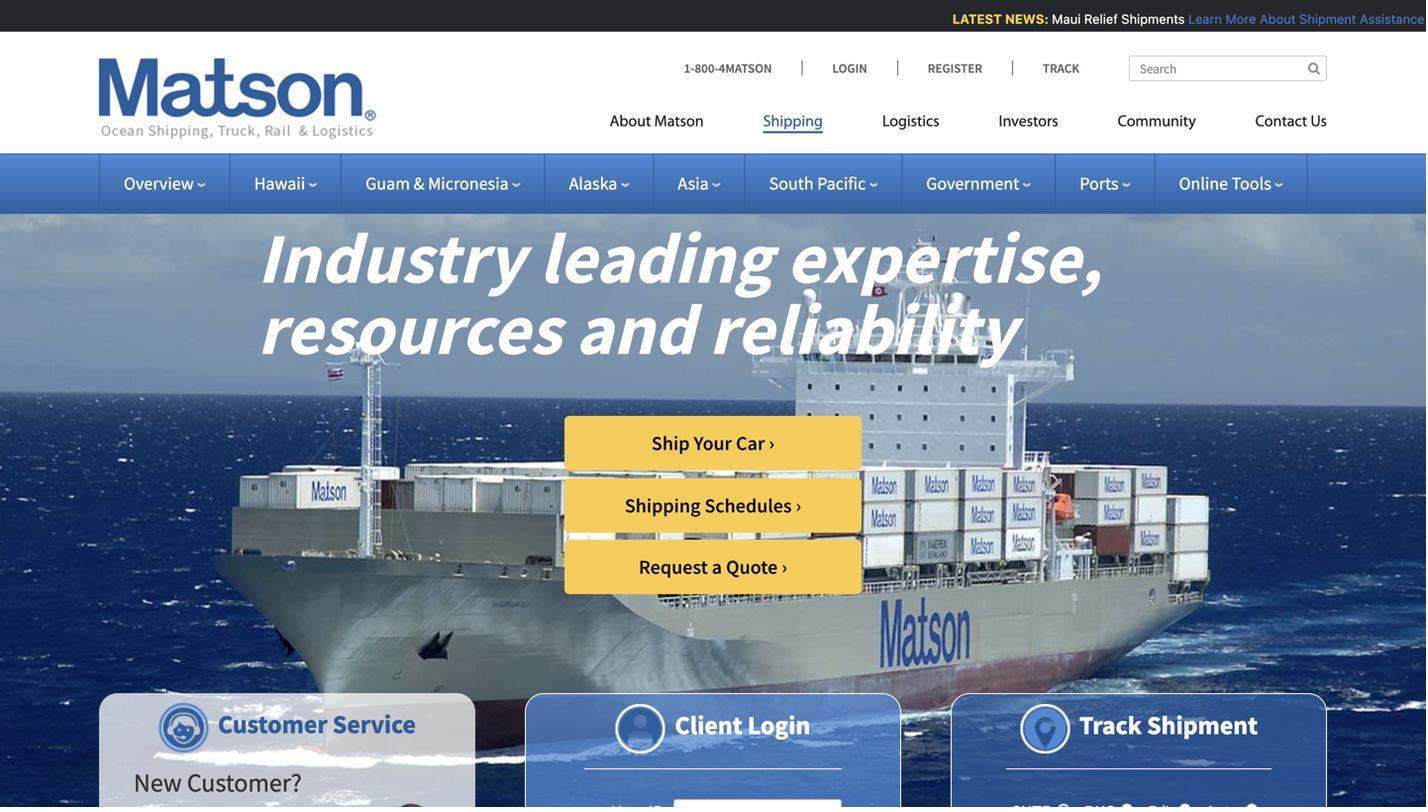 Task type: locate. For each thing, give the bounding box(es) containing it.
hawaii
[[254, 172, 305, 195]]

o
[[1422, 11, 1426, 26]]

guam & micronesia link
[[366, 172, 521, 195]]

track for track shipment
[[1080, 709, 1142, 741]]

0 vertical spatial track
[[1043, 60, 1080, 76]]

government link
[[926, 172, 1031, 195]]

about left the matson
[[610, 114, 651, 130]]

login
[[833, 60, 868, 76], [748, 709, 811, 741]]

User ID: text field
[[674, 799, 842, 807]]

4matson
[[719, 60, 772, 76]]

latest
[[946, 11, 996, 26]]

1 vertical spatial shipping
[[625, 493, 701, 518]]

shipments
[[1115, 11, 1179, 26]]

contact us
[[1256, 114, 1327, 130]]

1-800-4matson link
[[684, 60, 802, 76]]

1 horizontal spatial shipping
[[763, 114, 823, 130]]

shipping up request
[[625, 493, 701, 518]]

shipping
[[763, 114, 823, 130], [625, 493, 701, 518]]

login up shipping 'link'
[[833, 60, 868, 76]]

1 vertical spatial login
[[748, 709, 811, 741]]

south pacific link
[[769, 172, 878, 195]]

800-
[[695, 60, 719, 76]]

expertise,
[[787, 212, 1102, 302]]

1 vertical spatial shipment
[[1147, 709, 1258, 741]]

contact us link
[[1226, 105, 1327, 145]]

shipping for shipping schedules ›
[[625, 493, 701, 518]]

0 horizontal spatial shipment
[[1147, 709, 1258, 741]]

more
[[1220, 11, 1250, 26]]

client
[[675, 709, 743, 741]]

shipping link
[[734, 105, 853, 145]]

None search field
[[1129, 55, 1327, 81]]

overview link
[[124, 172, 206, 195]]

› right schedules on the bottom of page
[[796, 493, 802, 518]]

CNTR radio
[[1057, 803, 1070, 807]]

about matson link
[[610, 105, 734, 145]]

1 vertical spatial about
[[610, 114, 651, 130]]

ports
[[1080, 172, 1119, 195]]

south
[[769, 172, 814, 195]]

0 horizontal spatial ›
[[769, 431, 775, 456]]

0 horizontal spatial shipping
[[625, 493, 701, 518]]

1 horizontal spatial ›
[[782, 555, 787, 579]]

shipping schedules › link
[[565, 478, 862, 533]]

track
[[1043, 60, 1080, 76], [1080, 709, 1142, 741]]

about inside the top menu navigation
[[610, 114, 651, 130]]

shipment
[[1293, 11, 1350, 26], [1147, 709, 1258, 741]]

schedules
[[705, 493, 792, 518]]

your
[[694, 431, 732, 456]]

about right "more"
[[1254, 11, 1290, 26]]

›
[[769, 431, 775, 456], [796, 493, 802, 518], [782, 555, 787, 579]]

0 vertical spatial shipping
[[763, 114, 823, 130]]

0 vertical spatial login
[[833, 60, 868, 76]]

track link
[[1012, 60, 1080, 76]]

1 vertical spatial ›
[[796, 493, 802, 518]]

latest news: maui relief shipments learn more about shipment assistance o
[[946, 11, 1426, 26]]

0 horizontal spatial about
[[610, 114, 651, 130]]

0 vertical spatial ›
[[769, 431, 775, 456]]

track shipment
[[1080, 709, 1258, 741]]

request a quote › link
[[565, 540, 862, 594]]

ship
[[652, 431, 690, 456]]

relief
[[1078, 11, 1112, 26]]

› right quote
[[782, 555, 787, 579]]

login right client
[[748, 709, 811, 741]]

client login
[[675, 709, 811, 741]]

ports link
[[1080, 172, 1131, 195]]

1 horizontal spatial login
[[833, 60, 868, 76]]

logistics
[[883, 114, 940, 130]]

› right car
[[769, 431, 775, 456]]

community link
[[1088, 105, 1226, 145]]

track down maui
[[1043, 60, 1080, 76]]

about matson
[[610, 114, 704, 130]]

us
[[1311, 114, 1327, 130]]

shipping inside 'link'
[[763, 114, 823, 130]]

tools
[[1232, 172, 1272, 195]]

request a quote ›
[[639, 555, 787, 579]]

1 horizontal spatial shipment
[[1293, 11, 1350, 26]]

track for track link
[[1043, 60, 1080, 76]]

2 vertical spatial ›
[[782, 555, 787, 579]]

image of smiling customer service agent ready to help. image
[[363, 804, 475, 807]]

shipping up south
[[763, 114, 823, 130]]

guam & micronesia
[[366, 172, 509, 195]]

shipment up search icon
[[1293, 11, 1350, 26]]

about
[[1254, 11, 1290, 26], [610, 114, 651, 130]]

learn more about shipment assistance o link
[[1182, 11, 1426, 26]]

shipment up b/l option
[[1147, 709, 1258, 741]]

investors link
[[969, 105, 1088, 145]]

track up bkg option
[[1080, 709, 1142, 741]]

B/L radio
[[1179, 803, 1192, 807]]

1 horizontal spatial about
[[1254, 11, 1290, 26]]

1 vertical spatial track
[[1080, 709, 1142, 741]]

login link
[[802, 60, 897, 76]]

logistics link
[[853, 105, 969, 145]]



Task type: describe. For each thing, give the bounding box(es) containing it.
&
[[414, 172, 425, 195]]

news:
[[999, 11, 1043, 26]]

online
[[1179, 172, 1228, 195]]

learn
[[1182, 11, 1216, 26]]

reliability
[[709, 284, 1017, 373]]

register
[[928, 60, 983, 76]]

› for ship your car ›
[[769, 431, 775, 456]]

alaska link
[[569, 172, 629, 195]]

0 horizontal spatial login
[[748, 709, 811, 741]]

quote
[[726, 555, 778, 579]]

guam
[[366, 172, 410, 195]]

south pacific
[[769, 172, 866, 195]]

1-
[[684, 60, 695, 76]]

a
[[712, 555, 722, 579]]

contact
[[1256, 114, 1308, 130]]

car
[[736, 431, 765, 456]]

matson
[[655, 114, 704, 130]]

Search search field
[[1129, 55, 1327, 81]]

micronesia
[[428, 172, 509, 195]]

industry
[[258, 212, 525, 302]]

resources
[[258, 284, 561, 373]]

investors
[[999, 114, 1059, 130]]

Auto radio
[[1246, 803, 1259, 807]]

1-800-4matson
[[684, 60, 772, 76]]

ship your car › link
[[565, 416, 862, 471]]

top menu navigation
[[610, 105, 1327, 145]]

leading
[[539, 212, 773, 302]]

2 horizontal spatial ›
[[796, 493, 802, 518]]

maui
[[1046, 11, 1075, 26]]

search image
[[1308, 62, 1320, 75]]

request
[[639, 555, 708, 579]]

0 vertical spatial about
[[1254, 11, 1290, 26]]

community
[[1118, 114, 1196, 130]]

new customer?
[[134, 767, 302, 799]]

alaska
[[569, 172, 618, 195]]

service
[[333, 708, 416, 740]]

register link
[[897, 60, 1012, 76]]

overview
[[124, 172, 194, 195]]

online tools link
[[1179, 172, 1284, 195]]

asia link
[[678, 172, 721, 195]]

industry leading expertise, resources and reliability
[[258, 212, 1102, 373]]

› for request a quote ›
[[782, 555, 787, 579]]

online tools
[[1179, 172, 1272, 195]]

hawaii link
[[254, 172, 317, 195]]

BKG radio
[[1121, 803, 1134, 807]]

customer?
[[187, 767, 302, 799]]

0 vertical spatial shipment
[[1293, 11, 1350, 26]]

shipping for shipping
[[763, 114, 823, 130]]

and
[[576, 284, 695, 373]]

government
[[926, 172, 1020, 195]]

ship your car ›
[[652, 431, 775, 456]]

pacific
[[818, 172, 866, 195]]

customer service
[[218, 708, 416, 740]]

customer
[[218, 708, 328, 740]]

assistance
[[1354, 11, 1419, 26]]

new
[[134, 767, 182, 799]]

shipping schedules ›
[[625, 493, 802, 518]]

blue matson logo with ocean, shipping, truck, rail and logistics written beneath it. image
[[99, 58, 376, 140]]

asia
[[678, 172, 709, 195]]



Task type: vqa. For each thing, say whether or not it's contained in the screenshot.
resources
yes



